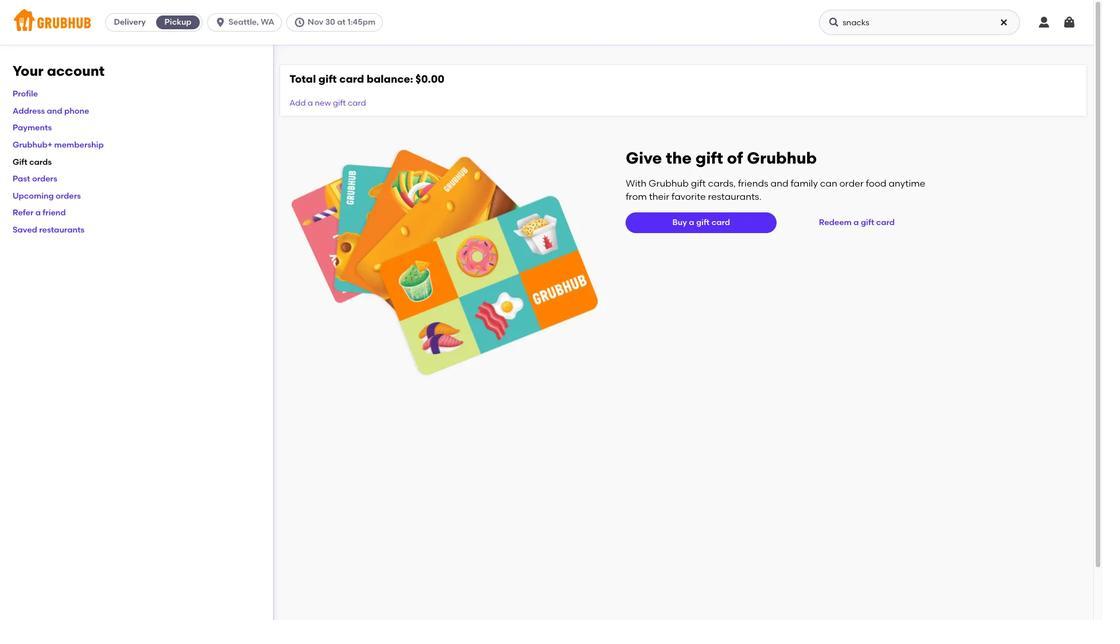 Task type: locate. For each thing, give the bounding box(es) containing it.
pickup button
[[154, 13, 202, 32]]

cards
[[29, 157, 52, 167]]

gift up add a new gift card
[[319, 72, 337, 86]]

give the gift of grubhub
[[626, 148, 817, 168]]

with
[[626, 178, 647, 189]]

a right redeem
[[854, 218, 859, 227]]

svg image
[[1063, 16, 1077, 29], [215, 17, 226, 28], [829, 17, 840, 28], [1000, 18, 1009, 27]]

0 horizontal spatial svg image
[[294, 17, 306, 28]]

1 horizontal spatial grubhub
[[747, 148, 817, 168]]

orders for upcoming orders
[[56, 191, 81, 201]]

grubhub+
[[13, 140, 52, 150]]

refer
[[13, 208, 34, 218]]

a for refer
[[35, 208, 41, 218]]

$0.00
[[416, 72, 445, 86]]

0 vertical spatial grubhub
[[747, 148, 817, 168]]

1:45pm
[[348, 17, 376, 27]]

1 vertical spatial and
[[771, 178, 789, 189]]

your account
[[13, 63, 105, 79]]

profile
[[13, 89, 38, 99]]

and left phone
[[47, 106, 62, 116]]

new
[[315, 98, 331, 108]]

a right buy
[[689, 218, 695, 227]]

address and phone
[[13, 106, 89, 116]]

a right "refer"
[[35, 208, 41, 218]]

cards,
[[708, 178, 736, 189]]

account
[[47, 63, 105, 79]]

grubhub inside with grubhub gift cards, friends and family can order food anytime from their favorite restaurants.
[[649, 178, 689, 189]]

orders up upcoming orders
[[32, 174, 57, 184]]

a for buy
[[689, 218, 695, 227]]

gift right buy
[[697, 218, 710, 227]]

1 vertical spatial grubhub
[[649, 178, 689, 189]]

card down food
[[877, 218, 895, 227]]

gift
[[13, 157, 27, 167]]

orders up friend
[[56, 191, 81, 201]]

card down the "total gift card balance: $0.00"
[[348, 98, 366, 108]]

1 horizontal spatial svg image
[[1038, 16, 1052, 29]]

gift inside with grubhub gift cards, friends and family can order food anytime from their favorite restaurants.
[[691, 178, 706, 189]]

Search for food, convenience, alcohol... search field
[[820, 10, 1021, 35]]

gift for buy a gift card
[[697, 218, 710, 227]]

gift card image
[[292, 148, 599, 377]]

past
[[13, 174, 30, 184]]

card up add a new gift card
[[340, 72, 364, 86]]

redeem a gift card button
[[815, 213, 900, 233]]

grubhub
[[747, 148, 817, 168], [649, 178, 689, 189]]

total gift card balance: $0.00
[[290, 72, 445, 86]]

svg image
[[1038, 16, 1052, 29], [294, 17, 306, 28]]

a left the new
[[308, 98, 313, 108]]

with grubhub gift cards, friends and family can order food anytime from their favorite restaurants.
[[626, 178, 926, 202]]

a inside button
[[854, 218, 859, 227]]

gift inside button
[[861, 218, 875, 227]]

1 horizontal spatial and
[[771, 178, 789, 189]]

gift
[[319, 72, 337, 86], [333, 98, 346, 108], [696, 148, 724, 168], [691, 178, 706, 189], [697, 218, 710, 227], [861, 218, 875, 227]]

grubhub+ membership
[[13, 140, 104, 150]]

main navigation navigation
[[0, 0, 1094, 45]]

seattle, wa
[[229, 17, 275, 27]]

0 vertical spatial orders
[[32, 174, 57, 184]]

0 horizontal spatial grubhub
[[649, 178, 689, 189]]

and left family
[[771, 178, 789, 189]]

a
[[308, 98, 313, 108], [35, 208, 41, 218], [689, 218, 695, 227], [854, 218, 859, 227]]

orders
[[32, 174, 57, 184], [56, 191, 81, 201]]

family
[[791, 178, 818, 189]]

the
[[666, 148, 692, 168]]

card
[[340, 72, 364, 86], [348, 98, 366, 108], [712, 218, 731, 227], [877, 218, 895, 227]]

restaurants
[[39, 225, 85, 235]]

gift cards link
[[13, 157, 52, 167]]

gift up favorite
[[691, 178, 706, 189]]

gift right redeem
[[861, 218, 875, 227]]

seattle,
[[229, 17, 259, 27]]

orders for past orders
[[32, 174, 57, 184]]

gift left of
[[696, 148, 724, 168]]

1 vertical spatial orders
[[56, 191, 81, 201]]

gift right the new
[[333, 98, 346, 108]]

grubhub up with grubhub gift cards, friends and family can order food anytime from their favorite restaurants.
[[747, 148, 817, 168]]

can
[[821, 178, 838, 189]]

seattle, wa button
[[207, 13, 287, 32]]

add a new gift card
[[290, 98, 366, 108]]

saved restaurants
[[13, 225, 85, 235]]

and
[[47, 106, 62, 116], [771, 178, 789, 189]]

grubhub up the their
[[649, 178, 689, 189]]

card inside button
[[877, 218, 895, 227]]

and inside with grubhub gift cards, friends and family can order food anytime from their favorite restaurants.
[[771, 178, 789, 189]]

0 horizontal spatial and
[[47, 106, 62, 116]]

upcoming
[[13, 191, 54, 201]]

of
[[727, 148, 743, 168]]

nov
[[308, 17, 324, 27]]

pickup
[[165, 17, 192, 27]]



Task type: describe. For each thing, give the bounding box(es) containing it.
restaurants.
[[708, 191, 762, 202]]

nov 30 at 1:45pm
[[308, 17, 376, 27]]

svg image inside nov 30 at 1:45pm button
[[294, 17, 306, 28]]

profile link
[[13, 89, 38, 99]]

delivery button
[[106, 13, 154, 32]]

30
[[325, 17, 335, 27]]

refer a friend
[[13, 208, 66, 218]]

buy a gift card
[[673, 218, 731, 227]]

from
[[626, 191, 647, 202]]

gift cards
[[13, 157, 52, 167]]

nov 30 at 1:45pm button
[[287, 13, 388, 32]]

friend
[[43, 208, 66, 218]]

past orders link
[[13, 174, 57, 184]]

add
[[290, 98, 306, 108]]

saved restaurants link
[[13, 225, 85, 235]]

svg image inside seattle, wa button
[[215, 17, 226, 28]]

a for add
[[308, 98, 313, 108]]

total
[[290, 72, 316, 86]]

grubhub+ membership link
[[13, 140, 104, 150]]

0 vertical spatial and
[[47, 106, 62, 116]]

balance:
[[367, 72, 413, 86]]

upcoming orders
[[13, 191, 81, 201]]

membership
[[54, 140, 104, 150]]

favorite
[[672, 191, 706, 202]]

your
[[13, 63, 44, 79]]

gift for redeem a gift card
[[861, 218, 875, 227]]

wa
[[261, 17, 275, 27]]

friends
[[738, 178, 769, 189]]

gift for with grubhub gift cards, friends and family can order food anytime from their favorite restaurants.
[[691, 178, 706, 189]]

address and phone link
[[13, 106, 89, 116]]

upcoming orders link
[[13, 191, 81, 201]]

order
[[840, 178, 864, 189]]

payments
[[13, 123, 52, 133]]

card down restaurants.
[[712, 218, 731, 227]]

their
[[649, 191, 670, 202]]

redeem
[[819, 218, 852, 227]]

gift for give the gift of grubhub
[[696, 148, 724, 168]]

refer a friend link
[[13, 208, 66, 218]]

buy a gift card link
[[626, 213, 777, 233]]

past orders
[[13, 174, 57, 184]]

food
[[866, 178, 887, 189]]

buy
[[673, 218, 687, 227]]

redeem a gift card
[[819, 218, 895, 227]]

anytime
[[889, 178, 926, 189]]

delivery
[[114, 17, 146, 27]]

phone
[[64, 106, 89, 116]]

give
[[626, 148, 662, 168]]

saved
[[13, 225, 37, 235]]

at
[[337, 17, 346, 27]]

address
[[13, 106, 45, 116]]

payments link
[[13, 123, 52, 133]]

a for redeem
[[854, 218, 859, 227]]



Task type: vqa. For each thing, say whether or not it's contained in the screenshot.
the middle svg image
yes



